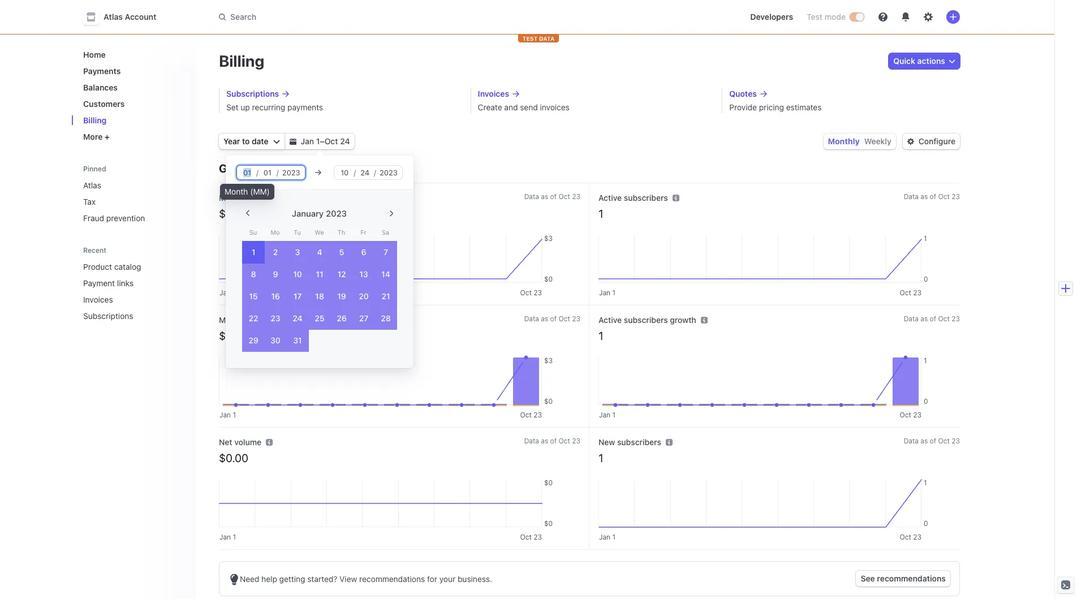 Task type: locate. For each thing, give the bounding box(es) containing it.
1 horizontal spatial atlas
[[104, 12, 123, 21]]

16
[[271, 291, 280, 301]]

0 horizontal spatial month text field
[[238, 166, 256, 179]]

$3.00 down mrr growth
[[219, 329, 248, 342]]

0 horizontal spatial subscriptions
[[83, 311, 133, 321]]

mrr left (
[[219, 193, 236, 203]]

2 mrr from the top
[[219, 315, 236, 325]]

0 horizontal spatial subscriptions link
[[79, 307, 171, 325]]

billing down search
[[219, 51, 264, 70]]

15 button
[[242, 285, 265, 308]]

2 active from the top
[[599, 315, 622, 325]]

we
[[315, 229, 324, 236]]

recommendations
[[877, 574, 946, 583], [359, 574, 425, 584]]

1 horizontal spatial invoices link
[[478, 88, 709, 100]]

0 vertical spatial active
[[599, 193, 622, 203]]

pinned navigation links element
[[79, 164, 187, 227]]

2 svg image from the left
[[907, 138, 914, 145]]

2 day text field from the left
[[356, 166, 374, 179]]

month text field up month ( mm )
[[238, 166, 256, 179]]

7
[[384, 247, 388, 257]]

1 vertical spatial subscribers
[[624, 315, 668, 325]]

1 button
[[242, 241, 265, 264]]

mrr for mrr
[[219, 193, 236, 203]]

24
[[340, 136, 350, 146], [293, 313, 303, 323]]

0 vertical spatial $3.00
[[219, 207, 248, 220]]

fr
[[360, 229, 367, 236]]

2 month text field from the left
[[336, 166, 354, 179]]

1 month text field from the left
[[238, 166, 256, 179]]

subscribers for active subscribers
[[624, 193, 668, 203]]

year to date
[[223, 136, 268, 146]]

more +
[[83, 132, 110, 141]]

atlas down pinned
[[83, 180, 101, 190]]

24 down 17 button
[[293, 313, 303, 323]]

test
[[807, 12, 823, 21]]

1 vertical spatial $3.00
[[219, 329, 248, 342]]

23 for mrr
[[572, 192, 580, 201]]

1 horizontal spatial invoices
[[478, 89, 509, 98]]

24 right –
[[340, 136, 350, 146]]

1 for mrr growth
[[599, 329, 604, 342]]

month text field down the jan 1 – oct 24
[[336, 166, 354, 179]]

data as of oct 23 for mrr
[[524, 192, 580, 201]]

2 growth from the left
[[670, 315, 696, 325]]

svg image left jan on the top left
[[289, 138, 296, 145]]

data as of oct 23 for new subscribers
[[904, 437, 960, 445]]

0 vertical spatial mrr
[[219, 193, 236, 203]]

1 vertical spatial 24
[[293, 313, 303, 323]]

atlas inside pinned element
[[83, 180, 101, 190]]

0 vertical spatial subscriptions link
[[226, 88, 457, 100]]

data for mrr
[[524, 192, 539, 201]]

0 vertical spatial billing
[[219, 51, 264, 70]]

day text field left year text field
[[356, 166, 374, 179]]

0 horizontal spatial day text field
[[258, 166, 277, 179]]

tooltip
[[220, 184, 274, 200]]

data as of oct 23 for active subscribers growth
[[904, 315, 960, 323]]

1 vertical spatial subscriptions
[[83, 311, 133, 321]]

0 horizontal spatial svg image
[[289, 138, 296, 145]]

day text field up )
[[258, 166, 277, 179]]

atlas left account
[[104, 12, 123, 21]]

test data
[[523, 35, 555, 42]]

of for mrr growth
[[550, 315, 557, 323]]

oct for active subscribers growth
[[938, 315, 950, 323]]

invoices link down links
[[79, 290, 171, 309]]

invoices up 'create'
[[478, 89, 509, 98]]

2 / from the left
[[277, 168, 279, 177]]

1 down su
[[252, 247, 255, 257]]

0 vertical spatial subscribers
[[624, 193, 668, 203]]

1 horizontal spatial subscriptions
[[226, 89, 279, 98]]

recommendations inside button
[[877, 574, 946, 583]]

21 button
[[375, 285, 397, 308]]

atlas account button
[[83, 9, 168, 25]]

1 vertical spatial invoices
[[83, 295, 113, 304]]

1 vertical spatial billing
[[83, 115, 107, 125]]

recent element
[[72, 257, 196, 325]]

pricing
[[759, 102, 784, 112]]

1 horizontal spatial month text field
[[336, 166, 354, 179]]

1 horizontal spatial subscriptions link
[[226, 88, 457, 100]]

quick actions
[[894, 56, 945, 66]]

recommendations right see
[[877, 574, 946, 583]]

1 inside 'button'
[[252, 247, 255, 257]]

quick
[[894, 56, 915, 66]]

mrr left 22 button
[[219, 315, 236, 325]]

customers link
[[79, 94, 187, 113]]

9
[[273, 269, 278, 279]]

svg image
[[289, 138, 296, 145], [907, 138, 914, 145]]

pinned element
[[79, 176, 187, 227]]

0 horizontal spatial invoices
[[83, 295, 113, 304]]

started?
[[307, 574, 337, 584]]

fraud
[[83, 213, 104, 223]]

0 horizontal spatial 24
[[293, 313, 303, 323]]

svg image left configure
[[907, 138, 914, 145]]

subscriptions link up payments
[[226, 88, 457, 100]]

month ( mm )
[[225, 187, 270, 196]]

5 button
[[330, 241, 353, 264]]

23 for active subscribers
[[952, 192, 960, 201]]

1 vertical spatial mrr
[[219, 315, 236, 325]]

weekly
[[864, 136, 891, 146]]

1 down new
[[599, 451, 604, 464]]

30
[[270, 335, 281, 345]]

1
[[316, 136, 320, 146], [599, 207, 604, 220], [252, 247, 255, 257], [599, 329, 604, 342], [599, 451, 604, 464]]

tax link
[[79, 192, 187, 211]]

set up recurring payments
[[226, 102, 323, 112]]

23 for new subscribers
[[952, 437, 960, 445]]

1 right jan on the top left
[[316, 136, 320, 146]]

payment links
[[83, 278, 133, 288]]

atlas inside button
[[104, 12, 123, 21]]

developers
[[750, 12, 793, 21]]

monthly weekly
[[828, 136, 891, 146]]

subscriptions link down payment links link on the left top
[[79, 307, 171, 325]]

january 2023 region
[[235, 199, 744, 356]]

9 button
[[264, 263, 287, 286]]

Day text field
[[258, 166, 277, 179], [356, 166, 374, 179]]

recommendations left for
[[359, 574, 425, 584]]

29
[[249, 335, 258, 345]]

1 horizontal spatial growth
[[670, 315, 696, 325]]

0 horizontal spatial invoices link
[[79, 290, 171, 309]]

month text field for year text box
[[238, 166, 256, 179]]

move forward to switch to the next month. image
[[382, 204, 401, 223]]

payments link
[[79, 62, 187, 80]]

growth
[[238, 315, 265, 325], [670, 315, 696, 325]]

product
[[83, 262, 112, 272]]

data for net volume
[[524, 437, 539, 445]]

notifications image
[[901, 12, 910, 21]]

as for active subscribers growth
[[921, 315, 928, 323]]

15
[[249, 291, 258, 301]]

developers link
[[746, 8, 798, 26]]

/
[[256, 168, 258, 177], [277, 168, 279, 177], [354, 168, 356, 177], [374, 168, 376, 177]]

1 $3.00 from the top
[[219, 207, 248, 220]]

0 vertical spatial invoices link
[[478, 88, 709, 100]]

14 button
[[375, 263, 397, 286]]

links
[[117, 278, 133, 288]]

data for active subscribers growth
[[904, 315, 919, 323]]

1 vertical spatial atlas
[[83, 180, 101, 190]]

subscriptions inside recent element
[[83, 311, 133, 321]]

subscribers for active subscribers growth
[[624, 315, 668, 325]]

0 horizontal spatial recommendations
[[359, 574, 425, 584]]

(
[[250, 187, 253, 196]]

1 mrr from the top
[[219, 193, 236, 203]]

getting
[[279, 574, 305, 584]]

business.
[[458, 574, 492, 584]]

+
[[105, 132, 110, 141]]

oct for mrr
[[559, 192, 570, 201]]

3 button
[[286, 241, 309, 264]]

atlas link
[[79, 176, 187, 195]]

subscriptions down payment links
[[83, 311, 133, 321]]

1 horizontal spatial day text field
[[356, 166, 374, 179]]

as for net volume
[[541, 437, 548, 445]]

to
[[242, 136, 250, 146]]

product catalog
[[83, 262, 141, 272]]

4
[[317, 247, 322, 257]]

6 button
[[352, 241, 375, 264]]

2 vertical spatial subscribers
[[617, 437, 661, 447]]

actions
[[917, 56, 945, 66]]

invoices
[[478, 89, 509, 98], [83, 295, 113, 304]]

8 button
[[242, 263, 265, 286]]

0 horizontal spatial growth
[[238, 315, 265, 325]]

data for mrr growth
[[524, 315, 539, 323]]

net volume
[[219, 437, 261, 447]]

account
[[125, 12, 156, 21]]

0 horizontal spatial atlas
[[83, 180, 101, 190]]

help image
[[879, 12, 888, 21]]

of for new subscribers
[[930, 437, 936, 445]]

1 down the active subscribers
[[599, 207, 604, 220]]

Month text field
[[238, 166, 256, 179], [336, 166, 354, 179]]

payment links link
[[79, 274, 171, 292]]

0 vertical spatial atlas
[[104, 12, 123, 21]]

2 $3.00 from the top
[[219, 329, 248, 342]]

1 day text field from the left
[[258, 166, 277, 179]]

1 horizontal spatial recommendations
[[877, 574, 946, 583]]

invoices link up invoices
[[478, 88, 709, 100]]

8
[[251, 269, 256, 279]]

1 horizontal spatial 24
[[340, 136, 350, 146]]

1 vertical spatial active
[[599, 315, 622, 325]]

1 vertical spatial subscriptions link
[[79, 307, 171, 325]]

data
[[524, 192, 539, 201], [904, 192, 919, 201], [524, 315, 539, 323], [904, 315, 919, 323], [524, 437, 539, 445], [904, 437, 919, 445]]

tooltip containing month
[[220, 184, 274, 200]]

invoices down payment
[[83, 295, 113, 304]]

0 vertical spatial invoices
[[478, 89, 509, 98]]

Search search field
[[212, 7, 531, 27]]

billing up more +
[[83, 115, 107, 125]]

move backward to switch to the previous month. image
[[238, 204, 257, 223]]

subscriptions up up
[[226, 89, 279, 98]]

23 inside button
[[271, 313, 280, 323]]

1 recommendations from the left
[[877, 574, 946, 583]]

1 active from the top
[[599, 193, 622, 203]]

mm
[[253, 187, 267, 196]]

0 horizontal spatial billing
[[83, 115, 107, 125]]

1 horizontal spatial svg image
[[907, 138, 914, 145]]

invoices inside recent element
[[83, 295, 113, 304]]

svg image inside configure button
[[907, 138, 914, 145]]

$3.00 down month
[[219, 207, 248, 220]]

estimates
[[786, 102, 822, 112]]

1 down active subscribers growth
[[599, 329, 604, 342]]

subscribers for new subscribers
[[617, 437, 661, 447]]

day text field for month text field associated with year text field
[[356, 166, 374, 179]]

as for mrr
[[541, 192, 548, 201]]

view
[[340, 574, 357, 584]]

monthly
[[828, 136, 860, 146]]

quotes link
[[729, 88, 960, 100]]

see
[[861, 574, 875, 583]]

quick actions button
[[889, 53, 960, 69]]

search
[[230, 12, 256, 21]]

atlas for atlas account
[[104, 12, 123, 21]]

su
[[249, 229, 257, 236]]

2 recommendations from the left
[[359, 574, 425, 584]]

22
[[249, 313, 258, 323]]

subscriptions
[[226, 89, 279, 98], [83, 311, 133, 321]]

oct for new subscribers
[[938, 437, 950, 445]]



Task type: describe. For each thing, give the bounding box(es) containing it.
balances
[[83, 83, 118, 92]]

17 button
[[286, 285, 309, 308]]

18 button
[[308, 285, 331, 308]]

configure button
[[903, 134, 960, 149]]

1 for mrr
[[599, 207, 604, 220]]

prevention
[[106, 213, 145, 223]]

jan
[[301, 136, 314, 146]]

5
[[339, 247, 344, 257]]

settings image
[[924, 12, 933, 21]]

tax
[[83, 197, 96, 207]]

atlas for atlas
[[83, 180, 101, 190]]

month text field for year text field
[[336, 166, 354, 179]]

provide pricing estimates
[[729, 102, 822, 112]]

28 button
[[375, 307, 397, 330]]

for
[[427, 574, 437, 584]]

3
[[295, 247, 300, 257]]

recurring
[[252, 102, 285, 112]]

active for active subscribers
[[599, 193, 622, 203]]

as for mrr growth
[[541, 315, 548, 323]]

23 for active subscribers growth
[[952, 315, 960, 323]]

22 button
[[242, 307, 265, 330]]

24 inside button
[[293, 313, 303, 323]]

1 for net volume
[[599, 451, 604, 464]]

data as of oct 23 for net volume
[[524, 437, 580, 445]]

oct for active subscribers
[[938, 192, 950, 201]]

mode
[[825, 12, 846, 21]]

recent
[[83, 246, 106, 255]]

provide
[[729, 102, 757, 112]]

home link
[[79, 45, 187, 64]]

data as of oct 23 for active subscribers
[[904, 192, 960, 201]]

data for new subscribers
[[904, 437, 919, 445]]

and
[[504, 102, 518, 112]]

day text field for month text field corresponding to year text box
[[258, 166, 277, 179]]

test
[[523, 35, 538, 42]]

27
[[359, 313, 368, 323]]

data as of oct 23 for mrr growth
[[524, 315, 580, 323]]

invoices
[[540, 102, 570, 112]]

as for new subscribers
[[921, 437, 928, 445]]

of for active subscribers growth
[[930, 315, 936, 323]]

13 button
[[352, 263, 375, 286]]

catalog
[[114, 262, 141, 272]]

th
[[338, 229, 345, 236]]

1 svg image from the left
[[289, 138, 296, 145]]

–
[[320, 136, 325, 146]]

Year text field
[[279, 166, 304, 179]]

31 button
[[286, 329, 309, 352]]

new subscribers
[[599, 437, 661, 447]]

1 / from the left
[[256, 168, 258, 177]]

0 vertical spatial 24
[[340, 136, 350, 146]]

mo
[[271, 229, 280, 236]]

27 button
[[352, 307, 375, 330]]

Year text field
[[376, 166, 401, 179]]

$3.00 for mrr growth
[[219, 329, 248, 342]]

23 for mrr growth
[[572, 315, 580, 323]]

january 2023 dialog
[[226, 155, 744, 368]]

28
[[381, 313, 391, 323]]

customers
[[83, 99, 125, 109]]

)
[[267, 187, 270, 196]]

1 vertical spatial invoices link
[[79, 290, 171, 309]]

quotes
[[729, 89, 757, 98]]

18
[[315, 291, 324, 301]]

3 / from the left
[[354, 168, 356, 177]]

0 vertical spatial subscriptions
[[226, 89, 279, 98]]

up
[[241, 102, 250, 112]]

12
[[337, 269, 346, 279]]

growth
[[219, 162, 258, 175]]

active subscribers
[[599, 193, 668, 203]]

volume
[[234, 437, 261, 447]]

atlas account
[[104, 12, 156, 21]]

test mode
[[807, 12, 846, 21]]

23 for net volume
[[572, 437, 580, 445]]

data for active subscribers
[[904, 192, 919, 201]]

billing inside "link"
[[83, 115, 107, 125]]

19
[[337, 291, 346, 301]]

1 growth from the left
[[238, 315, 265, 325]]

of for active subscribers
[[930, 192, 936, 201]]

tu
[[294, 229, 301, 236]]

of for net volume
[[550, 437, 557, 445]]

active subscribers growth
[[599, 315, 696, 325]]

17
[[293, 291, 302, 301]]

$0.00
[[219, 451, 248, 464]]

need
[[240, 574, 259, 584]]

help
[[261, 574, 277, 584]]

4 button
[[308, 241, 331, 264]]

2
[[273, 247, 278, 257]]

year to date button
[[219, 134, 284, 149]]

24 button
[[286, 307, 309, 330]]

Search text field
[[212, 7, 531, 27]]

10 button
[[286, 263, 309, 286]]

oct for mrr growth
[[559, 315, 570, 323]]

mrr for mrr growth
[[219, 315, 236, 325]]

16 button
[[264, 285, 287, 308]]

mrr growth
[[219, 315, 265, 325]]

11
[[316, 269, 323, 279]]

2 button
[[264, 241, 287, 264]]

oct for net volume
[[559, 437, 570, 445]]

19 button
[[330, 285, 353, 308]]

svg image
[[273, 138, 280, 145]]

billing link
[[79, 111, 187, 130]]

fraud prevention
[[83, 213, 145, 223]]

balances link
[[79, 78, 187, 97]]

net
[[219, 437, 232, 447]]

26 button
[[330, 307, 353, 330]]

of for mrr
[[550, 192, 557, 201]]

see recommendations
[[861, 574, 946, 583]]

set
[[226, 102, 239, 112]]

as for active subscribers
[[921, 192, 928, 201]]

21
[[382, 291, 390, 301]]

active for active subscribers growth
[[599, 315, 622, 325]]

25 button
[[308, 307, 331, 330]]

core navigation links element
[[79, 45, 187, 146]]

recent navigation links element
[[72, 246, 196, 325]]

configure
[[919, 136, 956, 146]]

data
[[539, 35, 555, 42]]

30 button
[[264, 329, 287, 352]]

fraud prevention link
[[79, 209, 187, 227]]

4 / from the left
[[374, 168, 376, 177]]

january
[[292, 208, 324, 218]]

25
[[315, 313, 325, 323]]

1 horizontal spatial billing
[[219, 51, 264, 70]]

weekly button
[[864, 136, 891, 146]]

create
[[478, 102, 502, 112]]

$3.00 for mrr
[[219, 207, 248, 220]]



Task type: vqa. For each thing, say whether or not it's contained in the screenshot.
the bottom Collect
no



